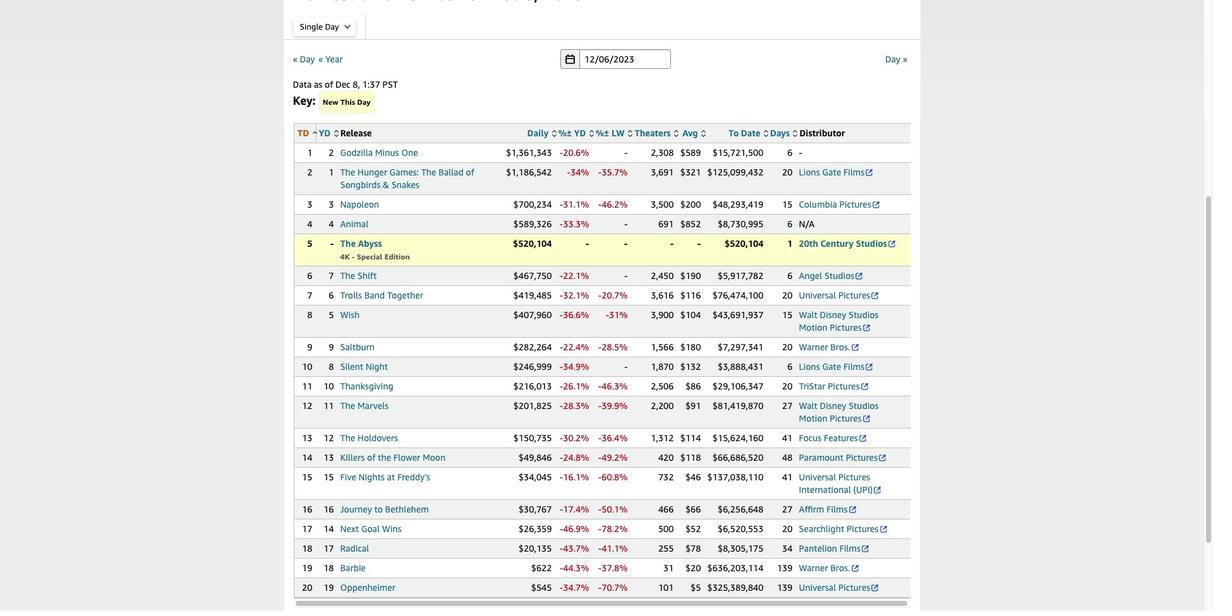 Task type: describe. For each thing, give the bounding box(es) containing it.
-26.1%
[[560, 381, 590, 392]]

$589,326
[[514, 219, 552, 229]]

universal pictures international (upi) link
[[799, 472, 883, 496]]

-24.8%
[[560, 453, 590, 463]]

20 for lions gate films
[[783, 167, 793, 178]]

12 for 12
[[302, 401, 313, 412]]

warner for 139
[[799, 563, 829, 574]]

moon
[[423, 453, 446, 463]]

- for -34%
[[567, 167, 571, 178]]

napoleon
[[340, 199, 379, 210]]

warner bros. for 139
[[799, 563, 851, 574]]

of for moon
[[367, 453, 376, 463]]

lions gate films link for 20
[[799, 167, 875, 178]]

$26,359
[[519, 524, 552, 535]]

ballad
[[439, 167, 464, 178]]

10 for 10 thanksgiving
[[324, 381, 334, 392]]

- for -78.2%
[[599, 524, 602, 535]]

universal for 41
[[799, 472, 837, 483]]

78.2%
[[602, 524, 628, 535]]

-36.4%
[[599, 433, 628, 444]]

night
[[366, 362, 388, 372]]

- for -46.9%
[[560, 524, 563, 535]]

year
[[326, 53, 343, 64]]

- for -35.7%
[[599, 167, 602, 178]]

$66,686,520
[[713, 453, 764, 463]]

$76,474,100
[[713, 290, 764, 301]]

-70.7%
[[599, 583, 628, 594]]

dec
[[336, 79, 351, 90]]

6 right $3,888,431
[[788, 362, 793, 372]]

1 the hunger games: the ballad of songbirds & snakes
[[329, 167, 475, 190]]

of for 1:37
[[325, 79, 333, 90]]

6 trolls band together
[[329, 290, 424, 301]]

1,312
[[651, 433, 674, 444]]

- for -49.2%
[[599, 453, 602, 463]]

pictures for $6,520,553
[[847, 524, 879, 535]]

silent night link
[[340, 362, 388, 372]]

tristar pictures link
[[799, 381, 870, 392]]

oppenheimer
[[340, 583, 396, 594]]

139 for universal pictures
[[777, 583, 793, 594]]

universal for 139
[[799, 583, 837, 594]]

5 for 5 wish
[[329, 310, 334, 321]]

6 left angel
[[788, 271, 793, 281]]

14 next goal wins
[[324, 524, 402, 535]]

28.5%
[[602, 342, 628, 353]]

3,616
[[651, 290, 674, 301]]

31
[[664, 563, 674, 574]]

16 for 16
[[302, 504, 313, 515]]

691
[[659, 219, 674, 229]]

warner bros. for 20
[[799, 342, 851, 353]]

films up the tristar pictures link
[[844, 362, 865, 372]]

50.1%
[[602, 504, 628, 515]]

19 for 19
[[302, 563, 313, 574]]

avg
[[683, 128, 698, 138]]

napoleon link
[[340, 199, 379, 210]]

41 for universal pictures international (upi)
[[783, 472, 793, 483]]

7 for 7
[[307, 290, 313, 301]]

17.4%
[[563, 504, 590, 515]]

18 for 18 barbie
[[324, 563, 334, 574]]

%± for %± yd
[[559, 128, 572, 138]]

%± for %± lw
[[596, 128, 610, 138]]

calendar image
[[566, 54, 575, 64]]

- for -43.7%
[[560, 544, 563, 554]]

$636,203,114
[[708, 563, 764, 574]]

33.3%
[[563, 219, 590, 229]]

$29,106,347
[[713, 381, 764, 392]]

20th century studios link
[[799, 238, 897, 249]]

12 for 12 the holdovers
[[324, 433, 334, 444]]

next
[[340, 524, 359, 535]]

$34,045
[[519, 472, 552, 483]]

key:
[[293, 94, 316, 107]]

16 journey to bethlehem
[[324, 504, 429, 515]]

universal pictures link for 139
[[799, 583, 880, 594]]

day left « year link
[[300, 53, 315, 64]]

pictures for $76,474,100
[[839, 290, 871, 301]]

saltburn link
[[340, 342, 375, 353]]

13 for 13
[[302, 433, 313, 444]]

lions for 20
[[799, 167, 820, 178]]

- for -20.7%
[[599, 290, 602, 301]]

-22.4%
[[560, 342, 590, 353]]

- for -34.7%
[[560, 583, 563, 594]]

1,566
[[651, 342, 674, 353]]

as
[[314, 79, 323, 90]]

at
[[387, 472, 395, 483]]

-37.8%
[[599, 563, 628, 574]]

to
[[729, 128, 739, 138]]

lions gate films link for 6
[[799, 362, 875, 372]]

$419,485
[[514, 290, 552, 301]]

films down 'searchlight pictures' link
[[840, 544, 861, 554]]

139 for warner bros.
[[777, 563, 793, 574]]

searchlight
[[799, 524, 845, 535]]

walt disney studios motion pictures for 27
[[799, 401, 879, 424]]

- for -31%
[[606, 310, 609, 321]]

22.1%
[[563, 271, 590, 281]]

- for -44.3%
[[560, 563, 563, 574]]

affirm films
[[799, 504, 848, 515]]

-17.4%
[[560, 504, 590, 515]]

columbia
[[799, 199, 838, 210]]

day left »
[[886, 53, 901, 64]]

- for -28.5%
[[599, 342, 602, 353]]

days link
[[771, 128, 798, 138]]

- for -20.6%
[[560, 147, 563, 158]]

animal link
[[340, 219, 369, 229]]

1:37
[[363, 79, 380, 90]]

36.6%
[[563, 310, 590, 321]]

pantelion
[[799, 544, 838, 554]]

27 for affirm films
[[783, 504, 793, 515]]

41.1%
[[602, 544, 628, 554]]

films up searchlight pictures
[[827, 504, 848, 515]]

barbie
[[340, 563, 366, 574]]

$325,389,840
[[708, 583, 764, 594]]

$78
[[686, 544, 701, 554]]

godzilla minus one link
[[340, 147, 418, 158]]

70.7%
[[602, 583, 628, 594]]

day right 'this'
[[357, 97, 371, 107]]

- for -39.9%
[[599, 401, 602, 412]]

13 for 13 killers of the flower moon
[[324, 453, 334, 463]]

thanksgiving link
[[340, 381, 394, 392]]

theaters link
[[635, 128, 679, 138]]

this
[[341, 97, 355, 107]]

to
[[375, 504, 383, 515]]

27 for walt disney studios motion pictures
[[783, 401, 793, 412]]

- for -24.8%
[[560, 453, 563, 463]]

2 « from the left
[[319, 53, 323, 64]]

universal pictures international (upi)
[[799, 472, 873, 496]]

-20.7%
[[599, 290, 628, 301]]

20th
[[799, 238, 819, 249]]

46.2%
[[602, 199, 628, 210]]

12 the holdovers
[[324, 433, 398, 444]]

$1,186,542
[[506, 167, 552, 178]]

- for -32.1%
[[560, 290, 563, 301]]

walt for 27
[[799, 401, 818, 412]]

$15,721,500
[[713, 147, 764, 158]]

8 for 8 silent night
[[329, 362, 334, 372]]

pictures for $48,293,419
[[840, 199, 872, 210]]

1 « from the left
[[293, 53, 298, 64]]

20th century studios
[[799, 238, 888, 249]]

- for -60.8%
[[599, 472, 602, 483]]

searchlight pictures link
[[799, 524, 889, 535]]

warner bros. link for 139
[[799, 563, 860, 574]]

1 $520,104 from the left
[[513, 238, 552, 249]]

11 for 11
[[302, 381, 313, 392]]

2 for 2 godzilla minus one
[[329, 147, 334, 158]]

warner bros. link for 20
[[799, 342, 860, 353]]

universal pictures for 20
[[799, 290, 871, 301]]

walt disney studios motion pictures for 15
[[799, 310, 879, 333]]

universal pictures link for 20
[[799, 290, 880, 301]]

%± lw
[[596, 128, 625, 138]]

the for 12 the holdovers
[[340, 433, 355, 444]]

studios for 27
[[849, 401, 879, 412]]

101
[[659, 583, 674, 594]]

disney for 27
[[820, 401, 847, 412]]

tristar pictures
[[799, 381, 860, 392]]

$545
[[531, 583, 552, 594]]

- for -16.1%
[[560, 472, 563, 483]]

14 for 14
[[302, 453, 313, 463]]

15 five nights at freddy's
[[324, 472, 430, 483]]

studios for 1
[[856, 238, 888, 249]]

daily link
[[528, 128, 557, 138]]

$118
[[681, 453, 701, 463]]

the marvels link
[[340, 401, 389, 412]]

the for - the abyss 4k - special edition
[[340, 238, 356, 249]]

$3,888,431
[[718, 362, 764, 372]]

20 for searchlight pictures
[[783, 524, 793, 535]]



Task type: vqa. For each thing, say whether or not it's contained in the screenshot.
middle of
yes



Task type: locate. For each thing, give the bounding box(es) containing it.
5 left wish
[[329, 310, 334, 321]]

0 vertical spatial gate
[[823, 167, 842, 178]]

- for -46.3%
[[599, 381, 602, 392]]

0 vertical spatial 18
[[302, 544, 313, 554]]

20 for warner bros.
[[783, 342, 793, 353]]

motion for 27
[[799, 413, 828, 424]]

« year link
[[319, 53, 343, 64]]

11 the marvels
[[324, 401, 389, 412]]

films up columbia pictures "link"
[[844, 167, 865, 178]]

0 vertical spatial 27
[[783, 401, 793, 412]]

warner up tristar
[[799, 342, 829, 353]]

0 horizontal spatial 14
[[302, 453, 313, 463]]

-34.7%
[[560, 583, 590, 594]]

lions up tristar
[[799, 362, 820, 372]]

1 vertical spatial 17
[[324, 544, 334, 554]]

- for -31.1%
[[560, 199, 563, 210]]

3 left the 3 napoleon
[[307, 199, 313, 210]]

warner down pantelion
[[799, 563, 829, 574]]

affirm
[[799, 504, 825, 515]]

oppenheimer link
[[340, 583, 396, 594]]

1 horizontal spatial 1
[[329, 167, 334, 178]]

0 horizontal spatial 7
[[307, 290, 313, 301]]

$6,520,553
[[718, 524, 764, 535]]

universal down pantelion
[[799, 583, 837, 594]]

9 left saltburn 'link'
[[329, 342, 334, 353]]

41 for focus features
[[783, 433, 793, 444]]

- for -28.3%
[[560, 401, 563, 412]]

- for -37.8%
[[599, 563, 602, 574]]

0 vertical spatial warner bros.
[[799, 342, 851, 353]]

1 warner from the top
[[799, 342, 829, 353]]

2 yd from the left
[[574, 128, 586, 138]]

17
[[302, 524, 313, 535], [324, 544, 334, 554]]

1 vertical spatial of
[[466, 167, 475, 178]]

1 vertical spatial motion
[[799, 413, 828, 424]]

universal pictures link down angel studios link
[[799, 290, 880, 301]]

1 vertical spatial walt disney studios motion pictures link
[[799, 401, 879, 424]]

2 horizontal spatial of
[[466, 167, 475, 178]]

bros. down pantelion films link on the right
[[831, 563, 851, 574]]

2 warner from the top
[[799, 563, 829, 574]]

$46
[[686, 472, 701, 483]]

gate up the tristar pictures link
[[823, 362, 842, 372]]

2 vertical spatial of
[[367, 453, 376, 463]]

pictures for $325,389,840
[[839, 583, 871, 594]]

-20.6%
[[560, 147, 590, 158]]

1 vertical spatial 13
[[324, 453, 334, 463]]

7 for 7 the shift
[[329, 271, 334, 281]]

universal up the international
[[799, 472, 837, 483]]

37.8%
[[602, 563, 628, 574]]

walt disney studios motion pictures link for 27
[[799, 401, 879, 424]]

1 inside 1 the hunger games: the ballad of songbirds & snakes
[[329, 167, 334, 178]]

1 disney from the top
[[820, 310, 847, 321]]

dropdown image
[[344, 24, 351, 29]]

of inside 1 the hunger games: the ballad of songbirds & snakes
[[466, 167, 475, 178]]

13 left the 12 the holdovers
[[302, 433, 313, 444]]

0 horizontal spatial 1
[[307, 147, 313, 158]]

1 vertical spatial warner bros.
[[799, 563, 851, 574]]

$7,297,341
[[718, 342, 764, 353]]

1 horizontal spatial 7
[[329, 271, 334, 281]]

to date
[[729, 128, 761, 138]]

paramount pictures link
[[799, 453, 888, 463]]

0 vertical spatial warner bros. link
[[799, 342, 860, 353]]

12 left the holdovers link
[[324, 433, 334, 444]]

warner for 20
[[799, 342, 829, 353]]

3,691
[[651, 167, 674, 178]]

9 for 9
[[307, 342, 313, 353]]

killers of the flower moon link
[[340, 453, 446, 463]]

1 vertical spatial lions
[[799, 362, 820, 372]]

500
[[659, 524, 674, 535]]

17 left next
[[302, 524, 313, 535]]

17 for 17 radical
[[324, 544, 334, 554]]

- for -46.2%
[[599, 199, 602, 210]]

paramount pictures
[[799, 453, 878, 463]]

0 vertical spatial lions gate films
[[799, 167, 865, 178]]

0 horizontal spatial 13
[[302, 433, 313, 444]]

4 for 4 animal
[[329, 219, 334, 229]]

27 left affirm
[[783, 504, 793, 515]]

the up songbirds
[[340, 167, 355, 178]]

1 vertical spatial bros.
[[831, 563, 851, 574]]

2 4 from the left
[[329, 219, 334, 229]]

1 universal pictures from the top
[[799, 290, 871, 301]]

universal pictures down angel studios link
[[799, 290, 871, 301]]

20.6%
[[563, 147, 590, 158]]

10 up the 11 the marvels
[[324, 381, 334, 392]]

band
[[365, 290, 385, 301]]

2 horizontal spatial 1
[[788, 238, 793, 249]]

7 left trolls
[[307, 290, 313, 301]]

11 for 11 the marvels
[[324, 401, 334, 412]]

warner bros. link up tristar pictures
[[799, 342, 860, 353]]

gate up columbia pictures on the top right
[[823, 167, 842, 178]]

the down "4k" at the left top
[[340, 271, 355, 281]]

lw
[[612, 128, 625, 138]]

2 universal pictures link from the top
[[799, 583, 880, 594]]

3,900
[[651, 310, 674, 321]]

14 for 14 next goal wins
[[324, 524, 334, 535]]

139
[[777, 563, 793, 574], [777, 583, 793, 594]]

0 vertical spatial walt
[[799, 310, 818, 321]]

walt disney studios motion pictures up 'features'
[[799, 401, 879, 424]]

century
[[821, 238, 854, 249]]

freddy's
[[398, 472, 430, 483]]

1 bros. from the top
[[831, 342, 851, 353]]

1 horizontal spatial 12
[[324, 433, 334, 444]]

$1,361,343
[[506, 147, 552, 158]]

1 walt from the top
[[799, 310, 818, 321]]

1 vertical spatial 10
[[324, 381, 334, 392]]

motion down angel
[[799, 322, 828, 333]]

-49.2%
[[599, 453, 628, 463]]

%± left lw
[[596, 128, 610, 138]]

5 left the abyss link
[[307, 238, 313, 249]]

2 warner bros. from the top
[[799, 563, 851, 574]]

2 vertical spatial 1
[[788, 238, 793, 249]]

16 for 16 journey to bethlehem
[[324, 504, 334, 515]]

pst
[[383, 79, 398, 90]]

to date link
[[729, 128, 769, 138]]

1 universal from the top
[[799, 290, 837, 301]]

0 horizontal spatial yd
[[319, 128, 331, 138]]

2 %± from the left
[[596, 128, 610, 138]]

0 horizontal spatial 17
[[302, 524, 313, 535]]

0 horizontal spatial 11
[[302, 381, 313, 392]]

5 wish
[[329, 310, 360, 321]]

1 horizontal spatial of
[[367, 453, 376, 463]]

2 universal from the top
[[799, 472, 837, 483]]

20 for universal pictures
[[783, 290, 793, 301]]

1 vertical spatial warner bros. link
[[799, 563, 860, 574]]

8
[[307, 310, 313, 321], [329, 362, 334, 372]]

warner bros. up tristar pictures
[[799, 342, 851, 353]]

lions down 6 - at the top of the page
[[799, 167, 820, 178]]

2 16 from the left
[[324, 504, 334, 515]]

0 horizontal spatial of
[[325, 79, 333, 90]]

2 lions gate films from the top
[[799, 362, 865, 372]]

1 vertical spatial universal pictures
[[799, 583, 871, 594]]

walt disney studios motion pictures link for 15
[[799, 310, 879, 333]]

1 lions from the top
[[799, 167, 820, 178]]

of right as
[[325, 79, 333, 90]]

1 horizontal spatial 16
[[324, 504, 334, 515]]

1 horizontal spatial 2
[[329, 147, 334, 158]]

1 horizontal spatial 18
[[324, 563, 334, 574]]

1 vertical spatial gate
[[823, 362, 842, 372]]

0 horizontal spatial 16
[[302, 504, 313, 515]]

universal pictures for 139
[[799, 583, 871, 594]]

td
[[298, 128, 309, 138], [298, 128, 309, 138]]

1 vertical spatial warner
[[799, 563, 829, 574]]

1 horizontal spatial 13
[[324, 453, 334, 463]]

studios for 15
[[849, 310, 879, 321]]

20 left tristar
[[783, 381, 793, 392]]

the inside - the abyss 4k - special edition
[[340, 238, 356, 249]]

0 vertical spatial lions gate films link
[[799, 167, 875, 178]]

2 bros. from the top
[[831, 563, 851, 574]]

6 down the days link
[[788, 147, 793, 158]]

walt disney studios motion pictures down angel studios link
[[799, 310, 879, 333]]

2,506
[[651, 381, 674, 392]]

paramount
[[799, 453, 844, 463]]

the
[[340, 167, 355, 178], [422, 167, 436, 178], [340, 238, 356, 249], [340, 271, 355, 281], [340, 401, 355, 412], [340, 433, 355, 444]]

2 gate from the top
[[823, 362, 842, 372]]

10
[[302, 362, 313, 372], [324, 381, 334, 392]]

- for -36.6%
[[560, 310, 563, 321]]

-34%
[[567, 167, 590, 178]]

%± yd link
[[559, 128, 594, 138]]

2 motion from the top
[[799, 413, 828, 424]]

lions gate films link up the tristar pictures link
[[799, 362, 875, 372]]

2 lions gate films link from the top
[[799, 362, 875, 372]]

the left ballad
[[422, 167, 436, 178]]

49.2%
[[602, 453, 628, 463]]

1 vertical spatial 27
[[783, 504, 793, 515]]

$49,846
[[519, 453, 552, 463]]

17 up 18 barbie
[[324, 544, 334, 554]]

the shift link
[[340, 271, 377, 281]]

universal for 20
[[799, 290, 837, 301]]

0 vertical spatial walt disney studios motion pictures link
[[799, 310, 879, 333]]

%± up -20.6%
[[559, 128, 572, 138]]

- for -22.4%
[[560, 342, 563, 353]]

9 for 9 saltburn
[[329, 342, 334, 353]]

34.7%
[[563, 583, 590, 594]]

27 right $81,419,870
[[783, 401, 793, 412]]

0 vertical spatial 19
[[302, 563, 313, 574]]

0 vertical spatial 13
[[302, 433, 313, 444]]

1 vertical spatial walt
[[799, 401, 818, 412]]

0 vertical spatial universal pictures
[[799, 290, 871, 301]]

11 down 10 thanksgiving
[[324, 401, 334, 412]]

0 vertical spatial lions
[[799, 167, 820, 178]]

2 walt from the top
[[799, 401, 818, 412]]

walt down angel
[[799, 310, 818, 321]]

7
[[329, 271, 334, 281], [307, 290, 313, 301]]

0 horizontal spatial %±
[[559, 128, 572, 138]]

universal inside the universal pictures international (upi)
[[799, 472, 837, 483]]

$137,038,110
[[708, 472, 764, 483]]

1 motion from the top
[[799, 322, 828, 333]]

0 horizontal spatial 3
[[307, 199, 313, 210]]

1 4 from the left
[[307, 219, 313, 229]]

of right ballad
[[466, 167, 475, 178]]

-46.2%
[[599, 199, 628, 210]]

new this day
[[323, 97, 371, 107]]

1 horizontal spatial yd
[[574, 128, 586, 138]]

0 horizontal spatial 18
[[302, 544, 313, 554]]

1 walt disney studios motion pictures from the top
[[799, 310, 879, 333]]

3 for 3
[[307, 199, 313, 210]]

13 left the killers at the bottom left of page
[[324, 453, 334, 463]]

lions gate films for 20
[[799, 167, 865, 178]]

walt disney studios motion pictures link down angel studios link
[[799, 310, 879, 333]]

1 vertical spatial 11
[[324, 401, 334, 412]]

2 $520,104 from the left
[[725, 238, 764, 249]]

4 left 4 animal
[[307, 219, 313, 229]]

0 vertical spatial warner
[[799, 342, 829, 353]]

1 horizontal spatial «
[[319, 53, 323, 64]]

18 left barbie link
[[324, 563, 334, 574]]

1 vertical spatial 8
[[329, 362, 334, 372]]

$246,999
[[514, 362, 552, 372]]

studios down the tristar pictures link
[[849, 401, 879, 412]]

- for -34.9%
[[560, 362, 563, 372]]

walt for 15
[[799, 310, 818, 321]]

1 yd from the left
[[319, 128, 331, 138]]

0 horizontal spatial 10
[[302, 362, 313, 372]]

lions gate films for 6
[[799, 362, 865, 372]]

8 left "silent"
[[329, 362, 334, 372]]

-46.9%
[[560, 524, 590, 535]]

$66
[[686, 504, 701, 515]]

0 vertical spatial disney
[[820, 310, 847, 321]]

0 horizontal spatial 9
[[307, 342, 313, 353]]

- for -36.4%
[[599, 433, 602, 444]]

9 left 9 saltburn
[[307, 342, 313, 353]]

1 lions gate films link from the top
[[799, 167, 875, 178]]

7 the shift
[[329, 271, 377, 281]]

2 lions from the top
[[799, 362, 820, 372]]

lions gate films up columbia pictures on the top right
[[799, 167, 865, 178]]

0 vertical spatial 14
[[302, 453, 313, 463]]

9
[[307, 342, 313, 353], [329, 342, 334, 353]]

the down 10 thanksgiving
[[340, 401, 355, 412]]

1 %± from the left
[[559, 128, 572, 138]]

- for -26.1%
[[560, 381, 563, 392]]

1 vertical spatial walt disney studios motion pictures
[[799, 401, 879, 424]]

20 right $76,474,100
[[783, 290, 793, 301]]

20 for tristar pictures
[[783, 381, 793, 392]]

walt down tristar
[[799, 401, 818, 412]]

0 vertical spatial 5
[[307, 238, 313, 249]]

the for 1 the hunger games: the ballad of songbirds & snakes
[[340, 167, 355, 178]]

2 warner bros. link from the top
[[799, 563, 860, 574]]

yd up 20.6%
[[574, 128, 586, 138]]

gate for 6
[[823, 362, 842, 372]]

0 horizontal spatial 2
[[307, 167, 313, 178]]

journey
[[340, 504, 372, 515]]

0 horizontal spatial 4
[[307, 219, 313, 229]]

day left dropdown icon
[[325, 21, 339, 32]]

41 up 48
[[783, 433, 793, 444]]

1 41 from the top
[[783, 433, 793, 444]]

2 walt disney studios motion pictures from the top
[[799, 401, 879, 424]]

of left the
[[367, 453, 376, 463]]

studios down angel studios link
[[849, 310, 879, 321]]

14 left the killers at the bottom left of page
[[302, 453, 313, 463]]

data as of dec 8, 1:37 pst
[[293, 79, 398, 90]]

12 left the 11 the marvels
[[302, 401, 313, 412]]

6 left trolls
[[329, 290, 334, 301]]

the up "4k" at the left top
[[340, 238, 356, 249]]

2 disney from the top
[[820, 401, 847, 412]]

46.3%
[[602, 381, 628, 392]]

2 9 from the left
[[329, 342, 334, 353]]

19 for 19 oppenheimer
[[324, 583, 334, 594]]

motion up focus
[[799, 413, 828, 424]]

2 139 from the top
[[777, 583, 793, 594]]

one
[[402, 147, 418, 158]]

18 for 18
[[302, 544, 313, 554]]

warner bros. link down pantelion films
[[799, 563, 860, 574]]

bros. up the tristar pictures link
[[831, 342, 851, 353]]

1 vertical spatial 12
[[324, 433, 334, 444]]

$180
[[681, 342, 701, 353]]

motion for 15
[[799, 322, 828, 333]]

0 horizontal spatial 19
[[302, 563, 313, 574]]

5 for 5
[[307, 238, 313, 249]]

1 horizontal spatial 19
[[324, 583, 334, 594]]

warner bros. link
[[799, 342, 860, 353], [799, 563, 860, 574]]

walt disney studios motion pictures link up 'features'
[[799, 401, 879, 424]]

Date with format m m/d d/y y y y text field
[[580, 49, 671, 69]]

focus features link
[[799, 433, 868, 444]]

disney down the tristar pictures link
[[820, 401, 847, 412]]

games:
[[390, 167, 419, 178]]

universal pictures link
[[799, 290, 880, 301], [799, 583, 880, 594]]

0 horizontal spatial 12
[[302, 401, 313, 412]]

universal pictures down pantelion films link on the right
[[799, 583, 871, 594]]

pictures for $66,686,520
[[846, 453, 878, 463]]

$520,104
[[513, 238, 552, 249], [725, 238, 764, 249]]

1 left 20th at the right top of the page
[[788, 238, 793, 249]]

19 down 18 barbie
[[324, 583, 334, 594]]

« left year at the top of the page
[[319, 53, 323, 64]]

1 139 from the top
[[777, 563, 793, 574]]

« up data
[[293, 53, 298, 64]]

20
[[783, 167, 793, 178], [783, 290, 793, 301], [783, 342, 793, 353], [783, 381, 793, 392], [783, 524, 793, 535], [302, 583, 313, 594]]

new
[[323, 97, 339, 107]]

1 horizontal spatial %±
[[596, 128, 610, 138]]

-35.7%
[[599, 167, 628, 178]]

radical link
[[340, 544, 369, 554]]

0 horizontal spatial $520,104
[[513, 238, 552, 249]]

1 left godzilla
[[307, 147, 313, 158]]

lions gate films up the tristar pictures link
[[799, 362, 865, 372]]

2 27 from the top
[[783, 504, 793, 515]]

2 for 2
[[307, 167, 313, 178]]

8 left 5 wish at bottom
[[307, 310, 313, 321]]

1 9 from the left
[[307, 342, 313, 353]]

bros. for 139
[[831, 563, 851, 574]]

-41.1%
[[599, 544, 628, 554]]

0 vertical spatial 2
[[329, 147, 334, 158]]

1 lions gate films from the top
[[799, 167, 865, 178]]

1 vertical spatial 19
[[324, 583, 334, 594]]

lions for 6
[[799, 362, 820, 372]]

%±
[[559, 128, 572, 138], [596, 128, 610, 138]]

universal pictures link down pantelion films link on the right
[[799, 583, 880, 594]]

1 horizontal spatial 17
[[324, 544, 334, 554]]

journey to bethlehem link
[[340, 504, 429, 515]]

affirm films link
[[799, 504, 858, 515]]

0 vertical spatial 7
[[329, 271, 334, 281]]

1 warner bros. from the top
[[799, 342, 851, 353]]

pictures for $29,106,347
[[828, 381, 860, 392]]

0 horizontal spatial 5
[[307, 238, 313, 249]]

0 vertical spatial universal
[[799, 290, 837, 301]]

30.2%
[[563, 433, 590, 444]]

1 16 from the left
[[302, 504, 313, 515]]

0 vertical spatial 10
[[302, 362, 313, 372]]

0 vertical spatial 17
[[302, 524, 313, 535]]

angel studios link
[[799, 271, 864, 281]]

1 horizontal spatial 3
[[329, 199, 334, 210]]

$20
[[686, 563, 701, 574]]

$520,104 down $8,730,995
[[725, 238, 764, 249]]

- for -33.3%
[[560, 219, 563, 229]]

1 horizontal spatial 11
[[324, 401, 334, 412]]

- for -41.1%
[[599, 544, 602, 554]]

20 down 6 - at the top of the page
[[783, 167, 793, 178]]

- for -70.7%
[[599, 583, 602, 594]]

0 vertical spatial of
[[325, 79, 333, 90]]

n/a
[[799, 219, 815, 229]]

-39.9%
[[599, 401, 628, 412]]

1 27 from the top
[[783, 401, 793, 412]]

the for 7 the shift
[[340, 271, 355, 281]]

6 left n/a
[[788, 219, 793, 229]]

1 walt disney studios motion pictures link from the top
[[799, 310, 879, 333]]

pictures inside the universal pictures international (upi)
[[839, 472, 871, 483]]

0 vertical spatial bros.
[[831, 342, 851, 353]]

- for -17.4%
[[560, 504, 563, 515]]

1 gate from the top
[[823, 167, 842, 178]]

20 left 19 oppenheimer
[[302, 583, 313, 594]]

studios right century
[[856, 238, 888, 249]]

4 for 4
[[307, 219, 313, 229]]

$116
[[681, 290, 701, 301]]

0 horizontal spatial 8
[[307, 310, 313, 321]]

warner bros. down pantelion films
[[799, 563, 851, 574]]

2,200
[[651, 401, 674, 412]]

15
[[783, 199, 793, 210], [783, 310, 793, 321], [302, 472, 313, 483], [324, 472, 334, 483]]

3 up 4 animal
[[329, 199, 334, 210]]

3 universal from the top
[[799, 583, 837, 594]]

studios right angel
[[825, 271, 855, 281]]

2 3 from the left
[[329, 199, 334, 210]]

0 horizontal spatial «
[[293, 53, 298, 64]]

gate for 20
[[823, 167, 842, 178]]

- for -30.2%
[[560, 433, 563, 444]]

17 for 17
[[302, 524, 313, 535]]

34%
[[571, 167, 590, 178]]

lions gate films link up columbia pictures on the top right
[[799, 167, 875, 178]]

1 vertical spatial 14
[[324, 524, 334, 535]]

19 left 18 barbie
[[302, 563, 313, 574]]

1 vertical spatial universal
[[799, 472, 837, 483]]

1 vertical spatial 1
[[329, 167, 334, 178]]

trolls band together link
[[340, 290, 424, 301]]

2 41 from the top
[[783, 472, 793, 483]]

1 horizontal spatial 14
[[324, 524, 334, 535]]

pictures for $137,038,110
[[839, 472, 871, 483]]

1 universal pictures link from the top
[[799, 290, 880, 301]]

13
[[302, 433, 313, 444], [324, 453, 334, 463]]

1 3 from the left
[[307, 199, 313, 210]]

0 vertical spatial 41
[[783, 433, 793, 444]]

0 vertical spatial 11
[[302, 381, 313, 392]]

10 left "silent"
[[302, 362, 313, 372]]

1 warner bros. link from the top
[[799, 342, 860, 353]]

6 left 7 the shift
[[307, 271, 313, 281]]

20 up the 34
[[783, 524, 793, 535]]

1 vertical spatial 41
[[783, 472, 793, 483]]

2 universal pictures from the top
[[799, 583, 871, 594]]

disney for 15
[[820, 310, 847, 321]]

focus
[[799, 433, 822, 444]]

3 for 3 napoleon
[[329, 199, 334, 210]]

4 animal
[[329, 219, 369, 229]]

0 vertical spatial 1
[[307, 147, 313, 158]]

edition
[[385, 252, 410, 262]]

the hunger games: the ballad of songbirds & snakes link
[[340, 167, 475, 190]]

0 vertical spatial 139
[[777, 563, 793, 574]]

1 horizontal spatial $520,104
[[725, 238, 764, 249]]

barbie link
[[340, 563, 366, 574]]

1 vertical spatial disney
[[820, 401, 847, 412]]

14 left next
[[324, 524, 334, 535]]

2 walt disney studios motion pictures link from the top
[[799, 401, 879, 424]]

1 horizontal spatial 5
[[329, 310, 334, 321]]

2 vertical spatial universal
[[799, 583, 837, 594]]

1 vertical spatial 18
[[324, 563, 334, 574]]

4 left animal link
[[329, 219, 334, 229]]

universal down angel
[[799, 290, 837, 301]]

release
[[341, 128, 372, 138]]

20 right $7,297,341 at the bottom right of page
[[783, 342, 793, 353]]

1 horizontal spatial 10
[[324, 381, 334, 392]]



